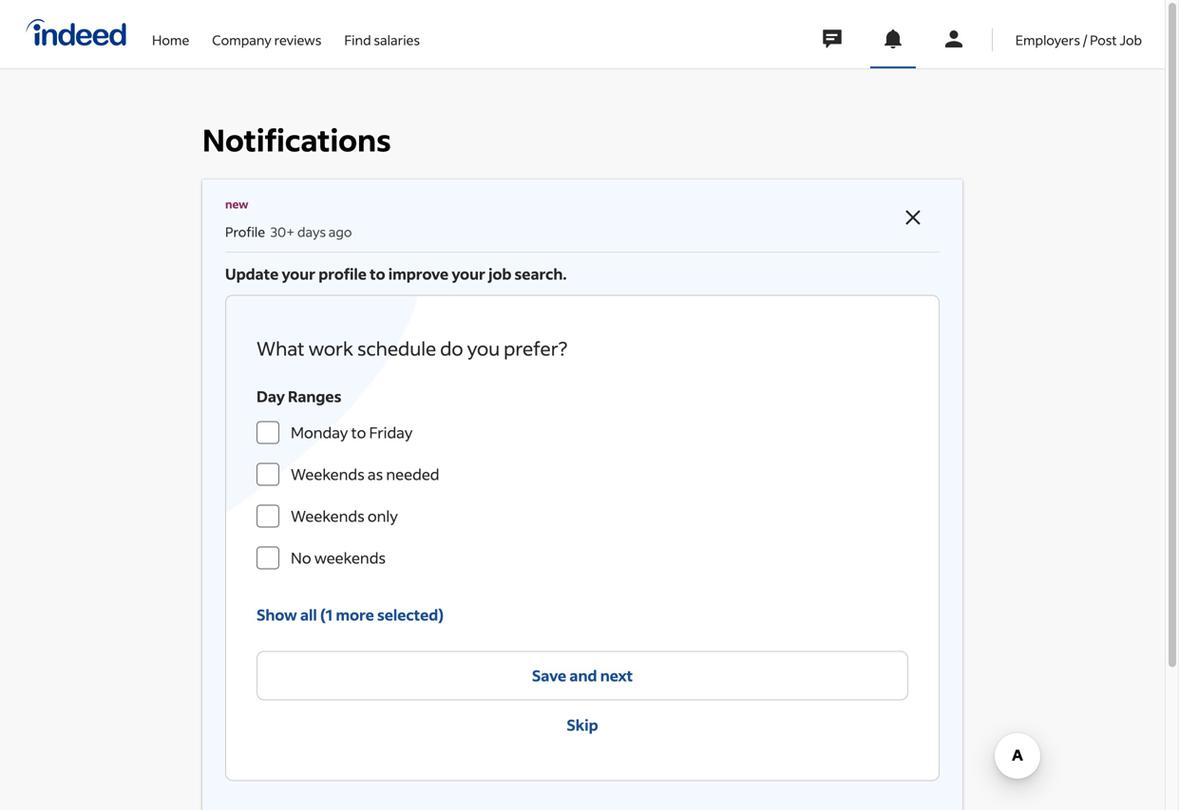 Task type: locate. For each thing, give the bounding box(es) containing it.
day ranges
[[257, 387, 341, 406]]

profile
[[318, 264, 367, 284]]

to
[[370, 264, 385, 284], [351, 423, 366, 442]]

0 horizontal spatial your
[[282, 264, 315, 284]]

to left friday
[[351, 423, 366, 442]]

company reviews
[[212, 31, 321, 48]]

work
[[308, 336, 353, 360]]

more
[[336, 605, 374, 625]]

Monday to Friday checkbox
[[257, 421, 279, 444]]

schedule
[[357, 336, 436, 360]]

weekends
[[314, 548, 386, 568]]

weekends down monday
[[291, 465, 365, 484]]

friday
[[369, 423, 413, 442]]

dismiss profile from 30+ days ago notification image
[[902, 206, 925, 229]]

0 vertical spatial weekends
[[291, 465, 365, 484]]

your left job
[[452, 264, 485, 284]]

0 vertical spatial to
[[370, 264, 385, 284]]

weekends for weekends as needed
[[291, 465, 365, 484]]

day
[[257, 387, 285, 406]]

1 horizontal spatial to
[[370, 264, 385, 284]]

weekends up no weekends on the bottom left of the page
[[291, 506, 365, 526]]

you
[[467, 336, 500, 360]]

job
[[488, 264, 512, 284]]

notifications main content
[[0, 0, 1165, 810]]

day ranges element
[[257, 385, 908, 579]]

skip
[[567, 715, 598, 735]]

next
[[600, 666, 633, 685]]

save and next button
[[257, 651, 908, 701]]

1 vertical spatial weekends
[[291, 506, 365, 526]]

no weekends
[[291, 548, 386, 568]]

1 horizontal spatial your
[[452, 264, 485, 284]]

weekends only
[[291, 506, 398, 526]]

ranges
[[288, 387, 341, 406]]

weekends
[[291, 465, 365, 484], [291, 506, 365, 526]]

home link
[[152, 0, 189, 65]]

2 your from the left
[[452, 264, 485, 284]]

only
[[368, 506, 398, 526]]

0 horizontal spatial to
[[351, 423, 366, 442]]

1 vertical spatial to
[[351, 423, 366, 442]]

new
[[225, 197, 248, 211]]

what
[[257, 336, 305, 360]]

days
[[297, 223, 326, 240]]

skip link
[[257, 701, 908, 750]]

30+
[[270, 223, 295, 240]]

prefer?
[[504, 336, 567, 360]]

search.
[[515, 264, 567, 284]]

weekends for weekends only
[[291, 506, 365, 526]]

and
[[570, 666, 597, 685]]

2 weekends from the top
[[291, 506, 365, 526]]

your
[[282, 264, 315, 284], [452, 264, 485, 284]]

1 weekends from the top
[[291, 465, 365, 484]]

to right the profile
[[370, 264, 385, 284]]

monday
[[291, 423, 348, 442]]

your down 'profile 30+ days ago'
[[282, 264, 315, 284]]



Task type: vqa. For each thing, say whether or not it's contained in the screenshot.
Skip
yes



Task type: describe. For each thing, give the bounding box(es) containing it.
company reviews link
[[212, 0, 321, 65]]

ago
[[329, 223, 352, 240]]

salaries
[[374, 31, 420, 48]]

monday to friday
[[291, 423, 413, 442]]

(1
[[320, 605, 333, 625]]

employers
[[1016, 31, 1080, 48]]

home
[[152, 31, 189, 48]]

show all (1 more selected)
[[257, 605, 444, 625]]

post
[[1090, 31, 1117, 48]]

show
[[257, 605, 297, 625]]

save
[[532, 666, 566, 685]]

profile
[[225, 223, 265, 240]]

selected)
[[377, 605, 444, 625]]

No weekends checkbox
[[257, 547, 279, 570]]

1 your from the left
[[282, 264, 315, 284]]

employers / post job link
[[1016, 0, 1142, 65]]

notifications unread count 0 image
[[882, 28, 904, 50]]

notifications
[[202, 120, 391, 159]]

find
[[344, 31, 371, 48]]

as
[[368, 465, 383, 484]]

needed
[[386, 465, 440, 484]]

save and next
[[532, 666, 633, 685]]

company
[[212, 31, 272, 48]]

employers / post job
[[1016, 31, 1142, 48]]

update
[[225, 264, 279, 284]]

to inside day ranges element
[[351, 423, 366, 442]]

account image
[[942, 28, 965, 50]]

find salaries link
[[344, 0, 420, 65]]

update your profile to improve your job search.
[[225, 264, 567, 284]]

/
[[1083, 31, 1087, 48]]

no
[[291, 548, 311, 568]]

messages unread count 0 image
[[820, 20, 844, 58]]

do
[[440, 336, 463, 360]]

what work schedule do you prefer?
[[257, 336, 567, 360]]

all
[[300, 605, 317, 625]]

reviews
[[274, 31, 321, 48]]

improve
[[388, 264, 449, 284]]

weekends as needed
[[291, 465, 440, 484]]

Weekends as needed checkbox
[[257, 463, 279, 486]]

profile 30+ days ago
[[225, 223, 352, 240]]

Weekends only checkbox
[[257, 505, 279, 528]]

job
[[1120, 31, 1142, 48]]

show all (1 more selected) button
[[257, 594, 444, 636]]

find salaries
[[344, 31, 420, 48]]



